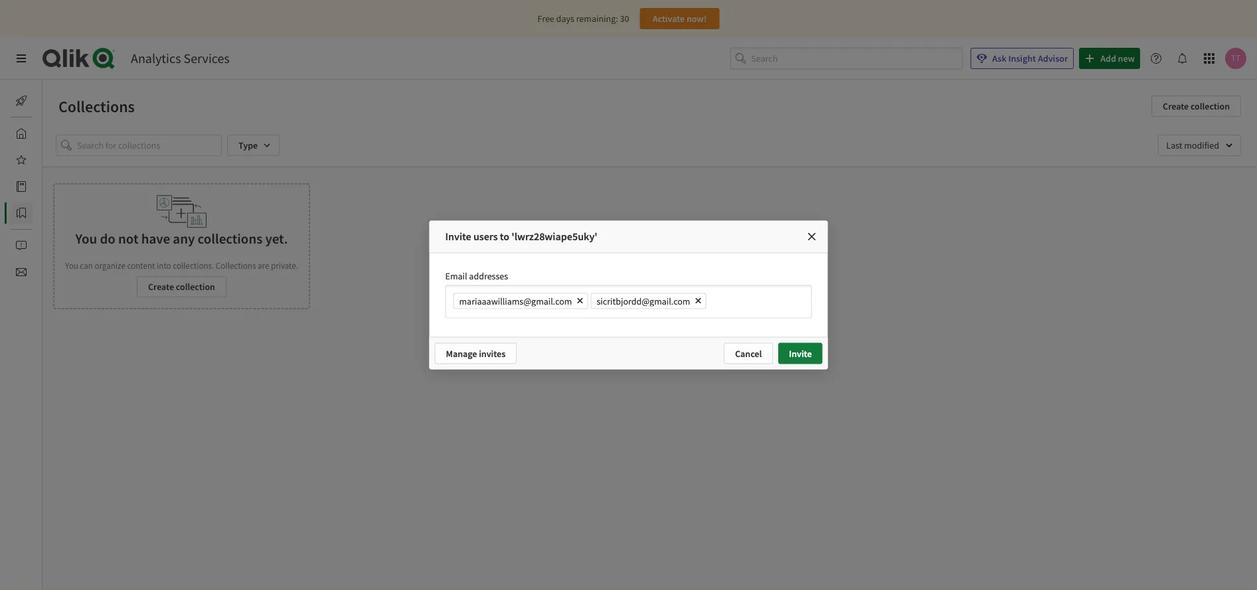 Task type: vqa. For each thing, say whether or not it's contained in the screenshot.
2nd on from the left
no



Task type: describe. For each thing, give the bounding box(es) containing it.
create collection element
[[53, 183, 310, 310]]

alerts link
[[11, 235, 65, 256]]

free
[[538, 13, 555, 25]]

do
[[100, 230, 116, 247]]

services
[[184, 50, 230, 67]]

yet.
[[265, 230, 288, 247]]

1 horizontal spatial create collection
[[1163, 100, 1230, 112]]

email addresses
[[445, 270, 508, 282]]

can
[[80, 260, 93, 271]]

now!
[[687, 13, 707, 25]]

days
[[557, 13, 575, 25]]

any
[[173, 230, 195, 247]]

invite for invite
[[789, 348, 812, 360]]

activate
[[653, 13, 685, 25]]

mariaaawilliams@gmail.com
[[459, 295, 572, 307]]

catalog
[[43, 181, 72, 193]]

getting started image
[[16, 96, 27, 106]]

searchbar element
[[730, 48, 963, 69]]

ask insight advisor button
[[971, 48, 1074, 69]]

you for you do not have any collections yet.
[[75, 230, 97, 247]]

not
[[118, 230, 139, 247]]

mariaaawilliams@gmail.com button
[[453, 293, 588, 309]]

to
[[500, 230, 510, 244]]

analytics services element
[[131, 50, 230, 67]]

filters region
[[43, 124, 1258, 167]]

invite for invite users to 'lwrz28wiape5uky'
[[445, 230, 472, 244]]

remaining:
[[576, 13, 618, 25]]

collections inside create collection element
[[216, 260, 256, 271]]

activate now!
[[653, 13, 707, 25]]

0 horizontal spatial create collection
[[148, 281, 215, 293]]

ask
[[993, 52, 1007, 64]]

users
[[474, 230, 498, 244]]

1 horizontal spatial create
[[1163, 100, 1189, 112]]

collection inside create collection element
[[176, 281, 215, 293]]

addresses
[[469, 270, 508, 282]]

invites
[[479, 348, 506, 360]]

analytics
[[131, 50, 181, 67]]

alerts
[[43, 240, 65, 252]]

advisor
[[1038, 52, 1068, 64]]

manage invites button
[[435, 343, 517, 364]]

organize
[[95, 260, 126, 271]]

'lwrz28wiape5uky'
[[512, 230, 598, 244]]

cancel button
[[724, 343, 773, 364]]

30
[[620, 13, 629, 25]]

0 horizontal spatial create
[[148, 281, 174, 293]]

free days remaining: 30
[[538, 13, 629, 25]]

sicritbjordd@gmail.com button
[[591, 293, 707, 309]]



Task type: locate. For each thing, give the bounding box(es) containing it.
analytics services
[[131, 50, 230, 67]]

0 vertical spatial collection
[[1191, 100, 1230, 112]]

invite
[[445, 230, 472, 244], [789, 348, 812, 360]]

collections
[[58, 96, 135, 116], [216, 260, 256, 271]]

create collection button up last modified image
[[1152, 96, 1242, 117]]

1 vertical spatial create
[[148, 281, 174, 293]]

you for you can organize content into collections. collections are private.
[[65, 260, 78, 271]]

you can organize content into collections. collections are private.
[[65, 260, 298, 271]]

you
[[75, 230, 97, 247], [65, 260, 78, 271]]

0 horizontal spatial invite
[[445, 230, 472, 244]]

cancel
[[736, 348, 762, 360]]

create
[[1163, 100, 1189, 112], [148, 281, 174, 293]]

home link
[[11, 123, 66, 144]]

create down into at the left top of the page
[[148, 281, 174, 293]]

into
[[157, 260, 171, 271]]

0 vertical spatial create collection
[[1163, 100, 1230, 112]]

insight
[[1009, 52, 1037, 64]]

invite users to 'lwrz28wiape5uky'
[[445, 230, 598, 244]]

invite users to 'lwrz28wiape5uky' dialog
[[430, 221, 828, 370]]

collection up last modified image
[[1191, 100, 1230, 112]]

you left can
[[65, 260, 78, 271]]

collections up home
[[58, 96, 135, 116]]

invite inside "button"
[[789, 348, 812, 360]]

collections down collections at the top
[[216, 260, 256, 271]]

manage invites
[[446, 348, 506, 360]]

create up last modified image
[[1163, 100, 1189, 112]]

ask insight advisor
[[993, 52, 1068, 64]]

activate now! link
[[640, 8, 720, 29]]

open sidebar menu image
[[16, 53, 27, 64]]

invite left "users"
[[445, 230, 472, 244]]

create collection button down you can organize content into collections. collections are private.
[[137, 276, 227, 298]]

create collection
[[1163, 100, 1230, 112], [148, 281, 215, 293]]

1 vertical spatial you
[[65, 260, 78, 271]]

home
[[43, 128, 66, 140]]

collections image
[[16, 208, 27, 219]]

collection
[[1191, 100, 1230, 112], [176, 281, 215, 293]]

content
[[127, 260, 155, 271]]

sicritbjordd@gmail.com
[[597, 295, 691, 307]]

1 vertical spatial collections
[[216, 260, 256, 271]]

1 horizontal spatial collections
[[216, 260, 256, 271]]

0 vertical spatial you
[[75, 230, 97, 247]]

you do not have any collections yet.
[[75, 230, 288, 247]]

1 vertical spatial create collection
[[148, 281, 215, 293]]

collections.
[[173, 260, 214, 271]]

manage
[[446, 348, 477, 360]]

1 vertical spatial invite
[[789, 348, 812, 360]]

private.
[[271, 260, 298, 271]]

home image
[[16, 128, 27, 139]]

alerts image
[[16, 241, 27, 251]]

subscriptions image
[[16, 267, 27, 278]]

0 horizontal spatial collections
[[58, 96, 135, 116]]

0 vertical spatial invite
[[445, 230, 472, 244]]

0 vertical spatial create
[[1163, 100, 1189, 112]]

create collection up last modified image
[[1163, 100, 1230, 112]]

1 horizontal spatial collection
[[1191, 100, 1230, 112]]

Search text field
[[752, 48, 963, 69]]

last modified image
[[1158, 135, 1242, 156]]

1 vertical spatial create collection button
[[137, 276, 227, 298]]

1 horizontal spatial create collection button
[[1152, 96, 1242, 117]]

1 horizontal spatial invite
[[789, 348, 812, 360]]

are
[[258, 260, 269, 271]]

Search for collections text field
[[77, 135, 222, 156]]

create collection down you can organize content into collections. collections are private.
[[148, 281, 215, 293]]

catalog link
[[11, 176, 72, 197]]

collections
[[198, 230, 263, 247]]

invite right the cancel button
[[789, 348, 812, 360]]

0 horizontal spatial collection
[[176, 281, 215, 293]]

0 vertical spatial collections
[[58, 96, 135, 116]]

have
[[141, 230, 170, 247]]

1 vertical spatial collection
[[176, 281, 215, 293]]

collection down collections.
[[176, 281, 215, 293]]

you left 'do'
[[75, 230, 97, 247]]

0 vertical spatial create collection button
[[1152, 96, 1242, 117]]

create collection button
[[1152, 96, 1242, 117], [137, 276, 227, 298]]

navigation pane element
[[0, 85, 72, 288]]

0 horizontal spatial create collection button
[[137, 276, 227, 298]]

email
[[445, 270, 467, 282]]

invite button
[[779, 343, 823, 364]]



